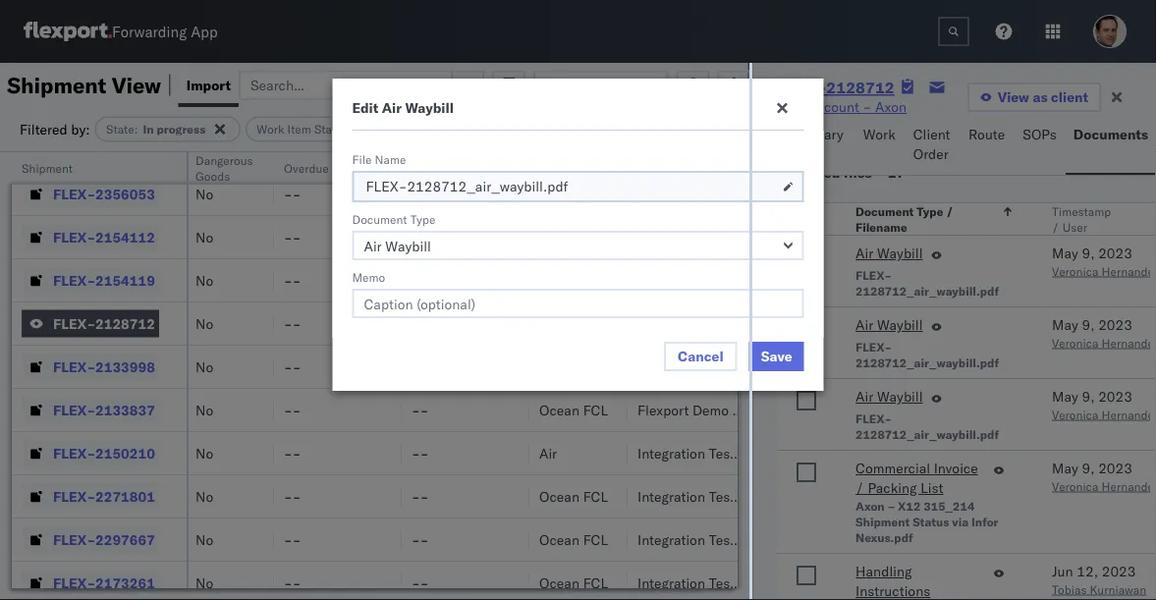 Task type: describe. For each thing, give the bounding box(es) containing it.
flex- inside flex-2356053 button
[[53, 185, 95, 202]]

no for flex-2297667
[[195, 531, 213, 548]]

2173261
[[95, 574, 155, 591]]

handling instructions link
[[856, 562, 985, 600]]

consignee button
[[628, 156, 736, 176]]

forwarding app link
[[24, 22, 218, 41]]

work item status : ready for work, blocked, in progress
[[257, 122, 563, 137]]

flex-2154112
[[53, 228, 155, 246]]

flex-2154112 button
[[22, 223, 159, 251]]

flex-2297667 button
[[22, 526, 159, 553]]

9, for 3rd the air waybill link
[[1082, 388, 1095, 406]]

import
[[186, 76, 231, 93]]

soon
[[436, 161, 463, 175]]

invoice
[[934, 460, 978, 477]]

ready
[[357, 122, 392, 137]]

2128712 inside button
[[95, 315, 155, 332]]

save
[[761, 348, 792, 365]]

flex-2388003
[[53, 142, 155, 159]]

infor
[[971, 515, 998, 529]]

ag for flex-2150210
[[830, 444, 849, 462]]

via
[[952, 515, 969, 529]]

ocean fcl for 2271801
[[539, 488, 608, 505]]

resize handle column header for shipment button
[[163, 152, 187, 600]]

exception
[[591, 76, 656, 93]]

flex-2356053
[[53, 185, 155, 202]]

1 flex- 2128712_air_waybill.pdf from the top
[[856, 268, 999, 299]]

flex-2133837
[[53, 401, 155, 418]]

test account - axon for flex-2154119
[[637, 272, 766, 289]]

shipment button
[[12, 156, 167, 176]]

flex-2128712 link
[[778, 78, 895, 97]]

state
[[106, 122, 134, 137]]

packing
[[868, 480, 917, 497]]

flex- inside flex-2154119 button
[[53, 272, 95, 289]]

3 resize handle column header from the left
[[378, 152, 402, 600]]

name
[[375, 152, 406, 166]]

ocean for 2133837
[[539, 401, 580, 418]]

flex- inside flex-2173261 button
[[53, 574, 95, 591]]

shipper for flex-2133998
[[732, 358, 781, 375]]

ocean fcl for 2297667
[[539, 531, 608, 548]]

ocean fcl for 2133837
[[539, 401, 608, 418]]

sops
[[1023, 126, 1057, 143]]

flex-2271801 button
[[22, 483, 159, 510]]

flex-2173261
[[53, 574, 155, 591]]

view inside button
[[998, 88, 1029, 106]]

2 : from the left
[[349, 122, 352, 137]]

mode button
[[529, 156, 608, 176]]

fcl for flex-2173261
[[583, 574, 608, 591]]

documents button
[[1066, 117, 1156, 175]]

timestamp / user button
[[1048, 200, 1131, 235]]

2023 inside jun 12, 2023 tobias kurniawan
[[1102, 563, 1136, 580]]

x12
[[898, 499, 921, 514]]

flexport demo shipper co. for flex-2133998
[[637, 358, 804, 375]]

documents
[[1073, 126, 1148, 143]]

shipment for shipment view
[[7, 71, 106, 98]]

/ for document type / filename
[[946, 204, 954, 219]]

by:
[[71, 120, 90, 138]]

kurniawan
[[1090, 582, 1146, 597]]

app
[[191, 22, 218, 41]]

9, for second the air waybill link from the bottom of the page
[[1082, 317, 1095, 334]]

17
[[888, 165, 905, 182]]

flex- inside flex-2297667 button
[[53, 531, 95, 548]]

document type
[[352, 212, 435, 226]]

3 flex- 2128712_air_waybill.pdf from the top
[[856, 412, 999, 442]]

no for flex-2150210
[[195, 444, 213, 462]]

veronica for 3rd the air waybill link from the bottom of the page
[[1052, 264, 1099, 279]]

Caption (optional) text field
[[352, 289, 804, 318]]

flex- right save
[[856, 340, 892, 355]]

mode
[[539, 161, 569, 175]]

flex- inside 'flex-2133837' button
[[53, 401, 95, 418]]

ocean for 2271801
[[539, 488, 580, 505]]

flex-2173261 button
[[22, 569, 159, 597]]

fcl for flex-2271801
[[583, 488, 608, 505]]

flex- up "summary" at the top right of the page
[[778, 78, 826, 97]]

type for document type
[[410, 212, 435, 226]]

integration for flex-2388003
[[637, 142, 705, 159]]

demo for 2133837
[[692, 401, 729, 418]]

flex-2133998 button
[[22, 353, 159, 381]]

/ inside the timestamp / user
[[1052, 220, 1059, 235]]

file for file exception
[[564, 76, 588, 93]]

315_214
[[924, 499, 975, 514]]

integration for flex-2356053
[[637, 185, 705, 202]]

edit
[[352, 99, 378, 116]]

flexport for flex-2133837
[[637, 401, 689, 418]]

shipment inside axon – x12 315_214 shipment status via infor nexus.pdf
[[856, 515, 910, 529]]

2 air waybill link from the top
[[856, 316, 923, 339]]

document type / filename
[[856, 204, 954, 235]]

4 resize handle column header from the left
[[506, 152, 529, 600]]

route button
[[961, 117, 1015, 175]]

forwarding
[[112, 22, 187, 41]]

2 air waybill from the top
[[856, 317, 923, 334]]

client
[[1051, 88, 1088, 106]]

for
[[395, 122, 411, 137]]

blocked,
[[448, 122, 498, 137]]

1 : from the left
[[134, 122, 138, 137]]

resize handle column header for 'mode' button
[[604, 152, 628, 600]]

fcl for flex-2133837
[[583, 401, 608, 418]]

2150210
[[95, 444, 155, 462]]

work,
[[414, 122, 445, 137]]

no for flex-2154119
[[195, 272, 213, 289]]

view as client button
[[967, 83, 1101, 112]]

integration for flex-2150210
[[637, 444, 705, 462]]

view as client
[[998, 88, 1088, 106]]

axon – x12 315_214 shipment status via infor nexus.pdf
[[856, 499, 998, 545]]

flex-2150210 button
[[22, 440, 159, 467]]

12,
[[1077, 563, 1098, 580]]

on for 2388003
[[806, 142, 826, 159]]

3 may 9, 2023 veronica hernandez from the top
[[1052, 388, 1156, 422]]

document type / filename button
[[852, 200, 1013, 235]]

cancel
[[678, 348, 724, 365]]

flex-2128712_air_waybill.pdf
[[366, 178, 568, 195]]

nexus.pdf
[[856, 530, 913, 545]]

uploaded files ∙ 17
[[777, 165, 905, 182]]

filtered by:
[[20, 120, 90, 138]]

2 hernandez from the top
[[1102, 336, 1156, 351]]

0 vertical spatial status
[[314, 122, 349, 137]]

shipper for flex-2133837
[[732, 401, 781, 418]]

file name
[[352, 152, 406, 166]]

lcl for integration
[[583, 142, 607, 159]]

axon for flex-2154112
[[735, 228, 766, 246]]

axon inside axon – x12 315_214 shipment status via infor nexus.pdf
[[856, 499, 885, 514]]

Air Waybill text field
[[352, 231, 804, 260]]

2271801
[[95, 488, 155, 505]]

flex- inside flex-2150210 "button"
[[53, 444, 95, 462]]

shipment view
[[7, 71, 161, 98]]

2 may from the top
[[1052, 317, 1078, 334]]

overdue
[[284, 161, 329, 175]]

summary button
[[777, 117, 855, 175]]

test account - axon for flex-2128712
[[637, 315, 766, 332]]

axon for flex-2128712
[[735, 315, 766, 332]]

fcl for flex-2297667
[[583, 531, 608, 548]]

lcl for test
[[583, 228, 607, 246]]

ocean lcl for integration
[[539, 142, 607, 159]]

veronica for second the air waybill link from the bottom of the page
[[1052, 336, 1099, 351]]

handling instructions
[[856, 563, 930, 600]]

resize handle column header for the consignee button
[[732, 152, 755, 600]]

flex- inside flex-2388003 button
[[53, 142, 95, 159]]

3 may from the top
[[1052, 388, 1078, 406]]

work for work
[[863, 126, 896, 143]]

flexport demo shipper co. for flex-2133837
[[637, 401, 804, 418]]



Task type: vqa. For each thing, say whether or not it's contained in the screenshot.
middle Scheduled
no



Task type: locate. For each thing, give the bounding box(es) containing it.
hernandez
[[1102, 264, 1156, 279], [1102, 336, 1156, 351], [1102, 408, 1156, 422], [1102, 479, 1156, 494]]

1 veronica from the top
[[1052, 264, 1099, 279]]

client
[[913, 126, 950, 143]]

on up uploaded
[[806, 142, 826, 159]]

0 vertical spatial lcl
[[583, 142, 607, 159]]

no for flex-2128712
[[195, 315, 213, 332]]

flex- down name
[[366, 178, 407, 195]]

jun 12, 2023 tobias kurniawan
[[1052, 563, 1146, 597]]

flex-2154119 button
[[22, 267, 159, 294]]

-
[[863, 98, 872, 115], [284, 142, 292, 159], [292, 142, 301, 159], [412, 142, 420, 159], [420, 142, 429, 159], [794, 142, 802, 159], [284, 185, 292, 202], [292, 185, 301, 202], [412, 185, 420, 202], [420, 185, 429, 202], [794, 185, 802, 202], [284, 228, 292, 246], [292, 228, 301, 246], [412, 228, 420, 246], [420, 228, 429, 246], [722, 228, 731, 246], [284, 272, 292, 289], [292, 272, 301, 289], [412, 272, 420, 289], [420, 272, 429, 289], [722, 272, 731, 289], [284, 315, 292, 332], [292, 315, 301, 332], [412, 315, 420, 332], [420, 315, 429, 332], [722, 315, 731, 332], [284, 358, 292, 375], [292, 358, 301, 375], [284, 401, 292, 418], [292, 401, 301, 418], [412, 401, 420, 418], [420, 401, 429, 418], [284, 444, 292, 462], [292, 444, 301, 462], [412, 444, 420, 462], [420, 444, 429, 462], [794, 444, 802, 462], [284, 488, 292, 505], [292, 488, 301, 505], [412, 488, 420, 505], [420, 488, 429, 505], [284, 531, 292, 548], [292, 531, 301, 548], [412, 531, 420, 548], [420, 531, 429, 548], [284, 574, 292, 591], [292, 574, 301, 591], [412, 574, 420, 591], [420, 574, 429, 591]]

flex- down flex-2154112 button
[[53, 272, 95, 289]]

3 integration test account - on ag from the top
[[637, 444, 849, 462]]

flex- inside flex-2128712 button
[[53, 315, 95, 332]]

4 may 9, 2023 veronica hernandez from the top
[[1052, 460, 1156, 494]]

0 vertical spatial co.
[[784, 358, 804, 375]]

shipper down save button
[[732, 401, 781, 418]]

2 vertical spatial /
[[856, 480, 864, 497]]

0 vertical spatial air waybill
[[856, 245, 923, 262]]

1 progress from the left
[[157, 122, 206, 137]]

document for document type
[[352, 212, 407, 226]]

flex- down flex-2297667 button
[[53, 574, 95, 591]]

/ left packing
[[856, 480, 864, 497]]

memo
[[352, 270, 385, 284]]

integration test account - on ag for flex-2356053
[[637, 185, 849, 202]]

2 veronica from the top
[[1052, 336, 1099, 351]]

0 horizontal spatial view
[[112, 71, 161, 98]]

1 horizontal spatial :
[[349, 122, 352, 137]]

2133998
[[95, 358, 155, 375]]

no
[[195, 142, 213, 159], [195, 185, 213, 202], [195, 228, 213, 246], [195, 272, 213, 289], [195, 315, 213, 332], [195, 358, 213, 375], [195, 401, 213, 418], [195, 444, 213, 462], [195, 488, 213, 505], [195, 531, 213, 548], [195, 574, 213, 591]]

jun
[[1052, 563, 1073, 580]]

–
[[888, 499, 895, 514]]

2 may 9, 2023 veronica hernandez from the top
[[1052, 317, 1156, 351]]

1 vertical spatial ag
[[830, 185, 849, 202]]

3 integration from the top
[[637, 444, 705, 462]]

3 hernandez from the top
[[1102, 408, 1156, 422]]

integration test account - on ag
[[637, 142, 849, 159], [637, 185, 849, 202], [637, 444, 849, 462]]

filename
[[856, 220, 907, 235]]

2 9, from the top
[[1082, 317, 1095, 334]]

due
[[412, 161, 433, 175]]

/ down order on the top
[[946, 204, 954, 219]]

0 horizontal spatial flex-2128712
[[53, 315, 155, 332]]

flex-2271801
[[53, 488, 155, 505]]

ag
[[830, 142, 849, 159], [830, 185, 849, 202], [830, 444, 849, 462]]

4 veronica from the top
[[1052, 479, 1099, 494]]

integration test account - on ag for flex-2388003
[[637, 142, 849, 159]]

flex- down 'filename'
[[856, 268, 892, 283]]

document inside "document type / filename"
[[856, 204, 914, 219]]

waybill
[[405, 99, 454, 116], [877, 245, 923, 262], [877, 317, 923, 334], [877, 388, 923, 406]]

:
[[134, 122, 138, 137], [349, 122, 352, 137]]

4 hernandez from the top
[[1102, 479, 1156, 494]]

2 ocean lcl from the top
[[539, 228, 607, 246]]

dangerous goods
[[195, 153, 253, 183]]

file for file name
[[352, 152, 372, 166]]

2 progress from the left
[[514, 122, 563, 137]]

flex-2154119
[[53, 272, 155, 289]]

3 air waybill link from the top
[[856, 387, 923, 411]]

1 hernandez from the top
[[1102, 264, 1156, 279]]

flexport demo shipper co.
[[637, 358, 804, 375], [637, 401, 804, 418]]

2154112
[[95, 228, 155, 246]]

flex-2133837 button
[[22, 396, 159, 424]]

filtered
[[20, 120, 67, 138]]

1 vertical spatial integration test account - on ag
[[637, 185, 849, 202]]

file exception button
[[533, 70, 668, 100], [533, 70, 668, 100]]

on down uploaded
[[806, 185, 826, 202]]

1 ocean from the top
[[539, 142, 580, 159]]

2 flexport demo shipper co. from the top
[[637, 401, 804, 418]]

7 no from the top
[[195, 401, 213, 418]]

4 may from the top
[[1052, 460, 1078, 477]]

0 horizontal spatial file
[[352, 152, 372, 166]]

veronica
[[1052, 264, 1099, 279], [1052, 336, 1099, 351], [1052, 408, 1099, 422], [1052, 479, 1099, 494]]

1 ag from the top
[[830, 142, 849, 159]]

2 demo from the top
[[692, 401, 729, 418]]

shipper right cancel
[[732, 358, 781, 375]]

2128712_air_waybill.pdf
[[407, 178, 568, 195], [856, 284, 999, 299], [856, 356, 999, 370], [856, 427, 999, 442]]

0 horizontal spatial work
[[257, 122, 284, 137]]

0 vertical spatial flex- 2128712_air_waybill.pdf
[[856, 268, 999, 299]]

forwarding app
[[112, 22, 218, 41]]

5 ocean from the top
[[539, 531, 580, 548]]

1 horizontal spatial view
[[998, 88, 1029, 106]]

3 on from the top
[[806, 444, 826, 462]]

dangerous
[[195, 153, 253, 167]]

co. down save button
[[784, 401, 804, 418]]

work left item
[[257, 122, 284, 137]]

no for flex-2173261
[[195, 574, 213, 591]]

3 ocean fcl from the top
[[539, 531, 608, 548]]

co. for flex-2133998
[[784, 358, 804, 375]]

0 horizontal spatial type
[[410, 212, 435, 226]]

1 integration test account - on ag from the top
[[637, 142, 849, 159]]

flex- inside flex-2154112 button
[[53, 228, 95, 246]]

status inside axon – x12 315_214 shipment status via infor nexus.pdf
[[913, 515, 949, 529]]

2 vertical spatial air waybill
[[856, 388, 923, 406]]

1 horizontal spatial progress
[[514, 122, 563, 137]]

file exception
[[564, 76, 656, 93]]

1 horizontal spatial in
[[501, 122, 511, 137]]

flex- down flex-2271801 button
[[53, 531, 95, 548]]

2128712 up work button
[[826, 78, 895, 97]]

flex-2297667
[[53, 531, 155, 548]]

timestamp
[[1052, 204, 1111, 219]]

flex- up commercial
[[856, 412, 892, 426]]

4 9, from the top
[[1082, 460, 1095, 477]]

due soon
[[412, 161, 463, 175]]

may 9, 2023 veronica hernandez
[[1052, 245, 1156, 279], [1052, 317, 1156, 351], [1052, 388, 1156, 422], [1052, 460, 1156, 494]]

type down order on the top
[[917, 204, 943, 219]]

1 flexport demo shipper co. from the top
[[637, 358, 804, 375]]

on for 2356053
[[806, 185, 826, 202]]

1 vertical spatial integration
[[637, 185, 705, 202]]

4 fcl from the top
[[583, 574, 608, 591]]

shipment up the filtered by:
[[7, 71, 106, 98]]

Search... text field
[[239, 70, 453, 100]]

10 no from the top
[[195, 531, 213, 548]]

2 resize handle column header from the left
[[250, 152, 274, 600]]

0 vertical spatial flex-2128712
[[778, 78, 895, 97]]

1 vertical spatial 2128712
[[95, 315, 155, 332]]

ocean lcl up mode
[[539, 142, 607, 159]]

ag down uploaded files ∙ 17
[[830, 185, 849, 202]]

6 ocean from the top
[[539, 574, 580, 591]]

ocean lcl for test
[[539, 228, 607, 246]]

2128712
[[826, 78, 895, 97], [95, 315, 155, 332]]

lcl up caption (optional) text field
[[583, 228, 607, 246]]

2 vertical spatial flex- 2128712_air_waybill.pdf
[[856, 412, 999, 442]]

consignee
[[637, 161, 694, 175]]

2 ag from the top
[[830, 185, 849, 202]]

ag up uploaded files ∙ 17
[[830, 142, 849, 159]]

flex-2128712 button
[[22, 310, 159, 337]]

1 in from the left
[[143, 122, 154, 137]]

sops button
[[1015, 117, 1066, 175]]

1 horizontal spatial document
[[856, 204, 914, 219]]

5 no from the top
[[195, 315, 213, 332]]

1 vertical spatial flex- 2128712_air_waybill.pdf
[[856, 340, 999, 370]]

resize handle column header
[[163, 152, 187, 600], [250, 152, 274, 600], [378, 152, 402, 600], [506, 152, 529, 600], [604, 152, 628, 600], [732, 152, 755, 600]]

0 vertical spatial 2128712
[[826, 78, 895, 97]]

flex- down flex-2356053 button
[[53, 228, 95, 246]]

2 vertical spatial air waybill link
[[856, 387, 923, 411]]

axon for flex-2154119
[[735, 272, 766, 289]]

1 vertical spatial flexport
[[637, 401, 689, 418]]

1 air waybill from the top
[[856, 245, 923, 262]]

test
[[778, 98, 804, 115], [709, 142, 735, 159], [709, 185, 735, 202], [637, 228, 663, 246], [637, 272, 663, 289], [637, 315, 663, 332], [709, 444, 735, 462]]

demo for 2133998
[[692, 358, 729, 375]]

5 resize handle column header from the left
[[604, 152, 628, 600]]

2 vertical spatial on
[[806, 444, 826, 462]]

1 horizontal spatial file
[[564, 76, 588, 93]]

status down 315_214
[[913, 515, 949, 529]]

on for 2150210
[[806, 444, 826, 462]]

resize handle column header for dangerous goods button
[[250, 152, 274, 600]]

summary
[[785, 126, 843, 143]]

client order
[[913, 126, 950, 163]]

2356053
[[95, 185, 155, 202]]

2 fcl from the top
[[583, 488, 608, 505]]

1 vertical spatial ocean lcl
[[539, 228, 607, 246]]

1 vertical spatial lcl
[[583, 228, 607, 246]]

work button
[[855, 117, 905, 175]]

co. right cancel "button"
[[784, 358, 804, 375]]

document up 'filename'
[[856, 204, 914, 219]]

flex- inside flex-2271801 button
[[53, 488, 95, 505]]

1 horizontal spatial type
[[917, 204, 943, 219]]

flex- 2128712_air_waybill.pdf
[[856, 268, 999, 299], [856, 340, 999, 370], [856, 412, 999, 442]]

/ inside commercial invoice / packing list
[[856, 480, 864, 497]]

type down due
[[410, 212, 435, 226]]

flex- down flex-2128712 button
[[53, 358, 95, 375]]

2297667
[[95, 531, 155, 548]]

∙
[[875, 165, 884, 182]]

1 demo from the top
[[692, 358, 729, 375]]

1 vertical spatial flex-2128712
[[53, 315, 155, 332]]

flex- down 'flex-2133837' button
[[53, 444, 95, 462]]

2 lcl from the top
[[583, 228, 607, 246]]

flex- down by:
[[53, 142, 95, 159]]

0 vertical spatial ag
[[830, 142, 849, 159]]

1 vertical spatial status
[[913, 515, 949, 529]]

air waybill link
[[856, 244, 923, 268], [856, 316, 923, 339], [856, 387, 923, 411]]

in right state
[[143, 122, 154, 137]]

: left ready
[[349, 122, 352, 137]]

2 ocean from the top
[[539, 228, 580, 246]]

/ for commercial invoice / packing list
[[856, 480, 864, 497]]

2 vertical spatial integration
[[637, 444, 705, 462]]

0 horizontal spatial status
[[314, 122, 349, 137]]

ocean for 2388003
[[539, 142, 580, 159]]

1 horizontal spatial flex-2128712
[[778, 78, 895, 97]]

1 vertical spatial air waybill link
[[856, 316, 923, 339]]

4 ocean fcl from the top
[[539, 574, 608, 591]]

1 horizontal spatial work
[[863, 126, 896, 143]]

1 vertical spatial flexport demo shipper co.
[[637, 401, 804, 418]]

3 9, from the top
[[1082, 388, 1095, 406]]

files
[[844, 165, 872, 182]]

2 vertical spatial ag
[[830, 444, 849, 462]]

timestamp / user
[[1052, 204, 1111, 235]]

0 vertical spatial on
[[806, 142, 826, 159]]

document up memo
[[352, 212, 407, 226]]

shipment up nexus.pdf
[[856, 515, 910, 529]]

0 horizontal spatial document
[[352, 212, 407, 226]]

0 vertical spatial integration test account - on ag
[[637, 142, 849, 159]]

1 may 9, 2023 veronica hernandez from the top
[[1052, 245, 1156, 279]]

2 on from the top
[[806, 185, 826, 202]]

1 fcl from the top
[[583, 401, 608, 418]]

status right item
[[314, 122, 349, 137]]

work up ∙
[[863, 126, 896, 143]]

no for flex-2271801
[[195, 488, 213, 505]]

0 vertical spatial demo
[[692, 358, 729, 375]]

3 veronica from the top
[[1052, 408, 1099, 422]]

4 no from the top
[[195, 272, 213, 289]]

1 air waybill link from the top
[[856, 244, 923, 268]]

no for flex-2154112
[[195, 228, 213, 246]]

co. for flex-2133837
[[784, 401, 804, 418]]

item
[[287, 122, 311, 137]]

on left commercial
[[806, 444, 826, 462]]

/ left "user"
[[1052, 220, 1059, 235]]

1 horizontal spatial status
[[913, 515, 949, 529]]

1 vertical spatial co.
[[784, 401, 804, 418]]

shipment inside button
[[22, 161, 73, 175]]

veronica for commercial invoice / packing list link
[[1052, 479, 1099, 494]]

2 no from the top
[[195, 185, 213, 202]]

file left name
[[352, 152, 372, 166]]

flex-2128712 inside button
[[53, 315, 155, 332]]

ocean for 2173261
[[539, 574, 580, 591]]

shipment for shipment
[[22, 161, 73, 175]]

0 vertical spatial /
[[946, 204, 954, 219]]

test account - axon for flex-2154112
[[637, 228, 766, 246]]

view left as
[[998, 88, 1029, 106]]

air waybill
[[856, 245, 923, 262], [856, 317, 923, 334], [856, 388, 923, 406]]

ocean lcl up caption (optional) text field
[[539, 228, 607, 246]]

ocean for 2154112
[[539, 228, 580, 246]]

1 co. from the top
[[784, 358, 804, 375]]

may
[[1052, 245, 1078, 262], [1052, 317, 1078, 334], [1052, 388, 1078, 406], [1052, 460, 1078, 477]]

1 may from the top
[[1052, 245, 1078, 262]]

client order button
[[905, 117, 961, 175]]

1 vertical spatial shipment
[[22, 161, 73, 175]]

6 resize handle column header from the left
[[732, 152, 755, 600]]

progress down import button at the left of page
[[157, 122, 206, 137]]

0 vertical spatial air waybill link
[[856, 244, 923, 268]]

1 horizontal spatial /
[[946, 204, 954, 219]]

dangerous goods button
[[186, 148, 267, 184]]

type for document type / filename
[[917, 204, 943, 219]]

2 vertical spatial shipment
[[856, 515, 910, 529]]

2 horizontal spatial /
[[1052, 220, 1059, 235]]

2 integration from the top
[[637, 185, 705, 202]]

import button
[[178, 63, 239, 107]]

flex- down 'flex-2133998' button
[[53, 401, 95, 418]]

1 horizontal spatial 2128712
[[826, 78, 895, 97]]

work for work item status : ready for work, blocked, in progress
[[257, 122, 284, 137]]

None checkbox
[[797, 210, 816, 229], [797, 320, 816, 339], [797, 391, 816, 411], [797, 463, 816, 483], [797, 210, 816, 229], [797, 320, 816, 339], [797, 391, 816, 411], [797, 463, 816, 483]]

1 resize handle column header from the left
[[163, 152, 187, 600]]

3 fcl from the top
[[583, 531, 608, 548]]

1 vertical spatial air waybill
[[856, 317, 923, 334]]

veronica for 3rd the air waybill link
[[1052, 408, 1099, 422]]

user
[[1062, 220, 1087, 235]]

ag for flex-2356053
[[830, 185, 849, 202]]

flex- down flex-2154119 button
[[53, 315, 95, 332]]

flexport. image
[[24, 22, 112, 41]]

flexport for flex-2133998
[[637, 358, 689, 375]]

: up 2388003
[[134, 122, 138, 137]]

state : in progress
[[106, 122, 206, 137]]

in
[[143, 122, 154, 137], [501, 122, 511, 137]]

1 vertical spatial shipper
[[732, 401, 781, 418]]

1 lcl from the top
[[583, 142, 607, 159]]

no for flex-2356053
[[195, 185, 213, 202]]

integration
[[637, 142, 705, 159], [637, 185, 705, 202], [637, 444, 705, 462]]

9,
[[1082, 245, 1095, 262], [1082, 317, 1095, 334], [1082, 388, 1095, 406], [1082, 460, 1095, 477]]

route
[[969, 126, 1005, 143]]

2154119
[[95, 272, 155, 289]]

0 vertical spatial shipment
[[7, 71, 106, 98]]

1 vertical spatial on
[[806, 185, 826, 202]]

1 integration from the top
[[637, 142, 705, 159]]

1 flexport from the top
[[637, 358, 689, 375]]

progress up mode
[[514, 122, 563, 137]]

shipper
[[732, 358, 781, 375], [732, 401, 781, 418]]

1 on from the top
[[806, 142, 826, 159]]

handling
[[856, 563, 912, 580]]

work inside work button
[[863, 126, 896, 143]]

test account - axon link
[[778, 97, 907, 117]]

0 horizontal spatial 2128712
[[95, 315, 155, 332]]

None text field
[[938, 17, 969, 46]]

type inside "document type / filename"
[[917, 204, 943, 219]]

1 ocean lcl from the top
[[539, 142, 607, 159]]

3 ocean from the top
[[539, 401, 580, 418]]

4 ocean from the top
[[539, 488, 580, 505]]

2 flexport from the top
[[637, 401, 689, 418]]

lcl down file exception
[[583, 142, 607, 159]]

3 air waybill from the top
[[856, 388, 923, 406]]

0 vertical spatial integration
[[637, 142, 705, 159]]

view up state
[[112, 71, 161, 98]]

2 integration test account - on ag from the top
[[637, 185, 849, 202]]

no for flex-2388003
[[195, 142, 213, 159]]

uploaded
[[777, 165, 840, 182]]

0 horizontal spatial in
[[143, 122, 154, 137]]

2023
[[1098, 245, 1132, 262], [1098, 317, 1132, 334], [1098, 388, 1132, 406], [1098, 460, 1132, 477], [1102, 563, 1136, 580]]

in right 'blocked,'
[[501, 122, 511, 137]]

demo
[[692, 358, 729, 375], [692, 401, 729, 418]]

6 no from the top
[[195, 358, 213, 375]]

9, for commercial invoice / packing list link
[[1082, 460, 1095, 477]]

shipment down the filtered
[[22, 161, 73, 175]]

ag left commercial
[[830, 444, 849, 462]]

0 vertical spatial shipper
[[732, 358, 781, 375]]

1 no from the top
[[195, 142, 213, 159]]

1 vertical spatial file
[[352, 152, 372, 166]]

2 in from the left
[[501, 122, 511, 137]]

document for document type / filename
[[856, 204, 914, 219]]

0 horizontal spatial /
[[856, 480, 864, 497]]

flex- down shipment button
[[53, 185, 95, 202]]

1 vertical spatial demo
[[692, 401, 729, 418]]

flex- inside 'flex-2133998' button
[[53, 358, 95, 375]]

no for flex-2133998
[[195, 358, 213, 375]]

goods
[[195, 168, 230, 183]]

/ inside "document type / filename"
[[946, 204, 954, 219]]

2 vertical spatial integration test account - on ag
[[637, 444, 849, 462]]

instructions
[[856, 583, 930, 600]]

2 shipper from the top
[[732, 401, 781, 418]]

9, for 3rd the air waybill link from the bottom of the page
[[1082, 245, 1095, 262]]

3 ag from the top
[[830, 444, 849, 462]]

progress
[[157, 122, 206, 137], [514, 122, 563, 137]]

None checkbox
[[797, 248, 816, 268], [797, 566, 816, 586], [797, 248, 816, 268], [797, 566, 816, 586]]

view
[[112, 71, 161, 98], [998, 88, 1029, 106]]

flex- down flex-2150210 "button"
[[53, 488, 95, 505]]

file left exception
[[564, 76, 588, 93]]

1 ocean fcl from the top
[[539, 401, 608, 418]]

order
[[913, 145, 949, 163]]

0 vertical spatial flexport
[[637, 358, 689, 375]]

demo down cancel "button"
[[692, 401, 729, 418]]

0 vertical spatial file
[[564, 76, 588, 93]]

2 co. from the top
[[784, 401, 804, 418]]

0 horizontal spatial :
[[134, 122, 138, 137]]

0 vertical spatial flexport demo shipper co.
[[637, 358, 804, 375]]

tobias
[[1052, 582, 1087, 597]]

0 horizontal spatial progress
[[157, 122, 206, 137]]

flex-2128712 up 'flex-2133998'
[[53, 315, 155, 332]]

ag for flex-2388003
[[830, 142, 849, 159]]

integration test account - on ag for flex-2150210
[[637, 444, 849, 462]]

1 vertical spatial /
[[1052, 220, 1059, 235]]

demo left save button
[[692, 358, 729, 375]]

2 ocean fcl from the top
[[539, 488, 608, 505]]

2 flex- 2128712_air_waybill.pdf from the top
[[856, 340, 999, 370]]

3 no from the top
[[195, 228, 213, 246]]

ocean fcl for 2173261
[[539, 574, 608, 591]]

no for flex-2133837
[[195, 401, 213, 418]]

1 shipper from the top
[[732, 358, 781, 375]]

2128712 down 2154119
[[95, 315, 155, 332]]

on
[[806, 142, 826, 159], [806, 185, 826, 202], [806, 444, 826, 462]]

commercial
[[856, 460, 930, 477]]

1 9, from the top
[[1082, 245, 1095, 262]]

8 no from the top
[[195, 444, 213, 462]]

flex-2128712 up "summary" at the top right of the page
[[778, 78, 895, 97]]

flex-2128712
[[778, 78, 895, 97], [53, 315, 155, 332]]

0 vertical spatial ocean lcl
[[539, 142, 607, 159]]

ocean for 2297667
[[539, 531, 580, 548]]

air
[[382, 99, 402, 116], [539, 185, 557, 202], [856, 245, 873, 262], [539, 272, 557, 289], [539, 315, 557, 332], [856, 317, 873, 334], [856, 388, 873, 406], [539, 444, 557, 462]]

9 no from the top
[[195, 488, 213, 505]]

cancel button
[[664, 342, 737, 371]]

11 no from the top
[[195, 574, 213, 591]]



